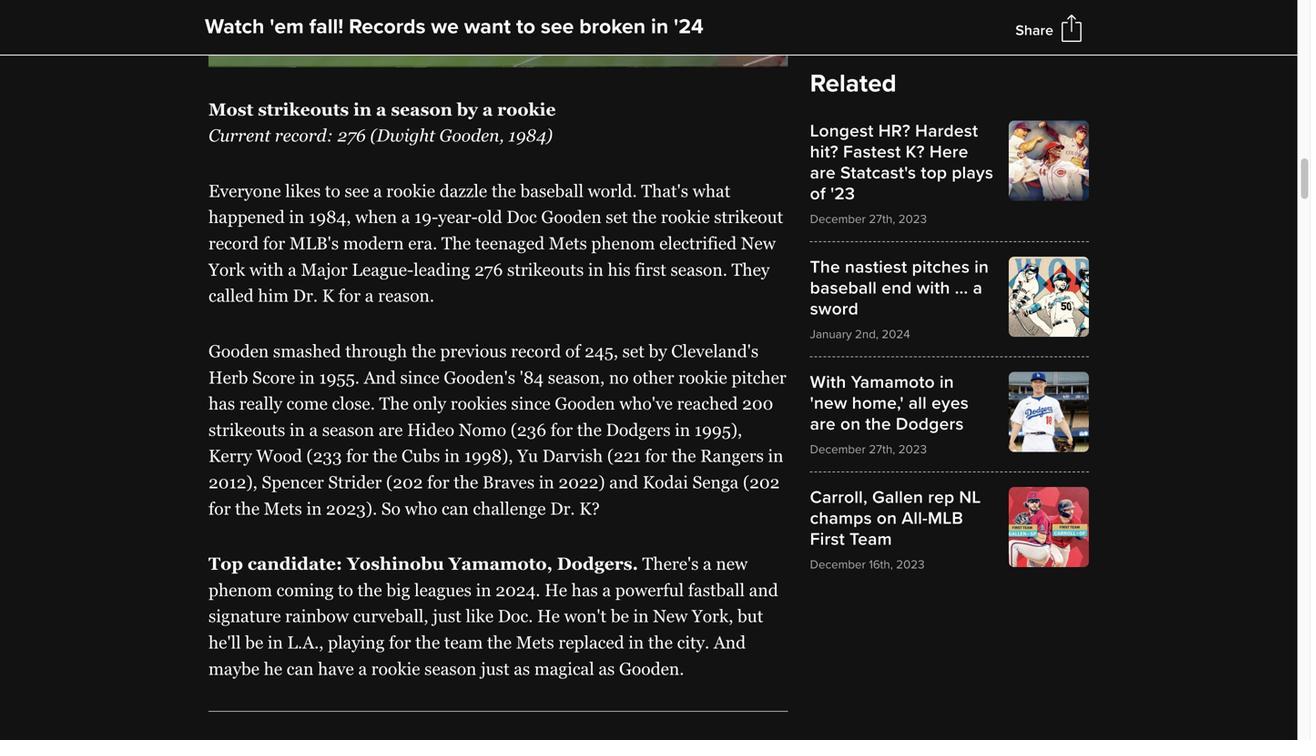 Task type: vqa. For each thing, say whether or not it's contained in the screenshot.
2024.
yes



Task type: locate. For each thing, give the bounding box(es) containing it.
200
[[742, 394, 774, 414]]

electrified
[[660, 234, 737, 253]]

mets inside everyone likes to see a rookie dazzle the baseball world. that's what happened in 1984, when a 19-year-old doc gooden set the rookie strikeout record for mlb's modern era. the teenaged mets phenom electrified new york with a major league-leading 276 strikeouts in his first season. they called him dr. k for a reason.
[[549, 234, 587, 253]]

276 inside most strikeouts in a season by a rookie current record: 276 (dwight gooden, 1984)
[[338, 126, 366, 145]]

0 vertical spatial phenom
[[591, 234, 655, 253]]

in down likes
[[289, 207, 305, 227]]

'em
[[270, 14, 304, 40]]

mets inside gooden smashed through the previous record of 245, set by cleveland's herb score in 1955. and since gooden's '84 season, no other rookie pitcher has really come close. the only rookies since gooden who've reached 200 strikeouts in a season are hideo nomo (236 for the dodgers in 1995), kerry wood (233 for the cubs in 1998), yu darvish (221 for the rangers in 2012), spencer strider (202 for the braves in 2022) and kodai senga (202 for the mets in 2023). so who can challenge dr. k?
[[264, 499, 302, 519]]

27th, inside with yamamoto in 'new home,' all eyes are on the dodgers december 27th, 2023
[[869, 442, 896, 457]]

0 vertical spatial can
[[442, 499, 469, 519]]

season up the "(dwight"
[[391, 100, 453, 119]]

2 as from the left
[[599, 659, 615, 679]]

0 horizontal spatial dr.
[[293, 286, 318, 306]]

1 horizontal spatial just
[[481, 659, 510, 679]]

kodai
[[643, 473, 688, 492]]

2023
[[311, 6, 339, 19], [899, 212, 927, 227], [899, 442, 927, 457], [896, 557, 925, 572]]

and inside there's a new phenom coming to the big leagues in 2024. he has a powerful fastball and signature rainbow curveball, just like doc. he won't be in new york, but he'll be in l.a., playing for the team the mets replaced in the city. and maybe he can have a rookie season just as magical as gooden.
[[714, 633, 746, 653]]

fall!
[[309, 14, 344, 40]]

set up "no"
[[623, 342, 645, 361]]

0 horizontal spatial and
[[364, 368, 396, 387]]

wood
[[256, 446, 302, 466]]

0 horizontal spatial see
[[345, 181, 369, 201]]

rookie down playing
[[371, 659, 420, 679]]

2 vertical spatial december
[[810, 557, 866, 572]]

most
[[209, 100, 254, 119]]

1 vertical spatial 276
[[475, 260, 503, 279]]

1 vertical spatial and
[[714, 633, 746, 653]]

for down happened
[[263, 234, 285, 253]]

by inside gooden smashed through the previous record of 245, set by cleveland's herb score in 1955. and since gooden's '84 season, no other rookie pitcher has really come close. the only rookies since gooden who've reached 200 strikeouts in a season are hideo nomo (236 for the dodgers in 1995), kerry wood (233 for the cubs in 1998), yu darvish (221 for the rangers in 2012), spencer strider (202 for the braves in 2022) and kodai senga (202 for the mets in 2023). so who can challenge dr. k?
[[649, 342, 667, 361]]

a up when
[[373, 181, 382, 201]]

in up come
[[299, 368, 315, 387]]

1 vertical spatial dr.
[[550, 499, 575, 519]]

can right who
[[442, 499, 469, 519]]

the left only
[[379, 394, 409, 414]]

with up him
[[250, 260, 284, 279]]

1 horizontal spatial since
[[511, 394, 551, 414]]

see inside everyone likes to see a rookie dazzle the baseball world. that's what happened in 1984, when a 19-year-old doc gooden set the rookie strikeout record for mlb's modern era. the teenaged mets phenom electrified new york with a major league-leading 276 strikeouts in his first season. they called him dr. k for a reason.
[[345, 181, 369, 201]]

on
[[841, 414, 861, 435], [877, 508, 897, 529]]

0 horizontal spatial and
[[609, 473, 639, 492]]

plays
[[952, 163, 994, 184]]

world.
[[588, 181, 637, 201]]

strikeouts inside most strikeouts in a season by a rookie current record: 276 (dwight gooden, 1984)
[[258, 100, 349, 119]]

1 vertical spatial by
[[649, 342, 667, 361]]

phenom inside everyone likes to see a rookie dazzle the baseball world. that's what happened in 1984, when a 19-year-old doc gooden set the rookie strikeout record for mlb's modern era. the teenaged mets phenom electrified new york with a major league-leading 276 strikeouts in his first season. they called him dr. k for a reason.
[[591, 234, 655, 253]]

rookie up the 1984) at left top
[[497, 100, 556, 119]]

the
[[492, 181, 516, 201], [632, 207, 657, 227], [412, 342, 436, 361], [866, 414, 891, 435], [577, 420, 602, 440], [373, 446, 398, 466], [672, 446, 696, 466], [454, 473, 478, 492], [235, 499, 260, 519], [358, 581, 382, 600], [415, 633, 440, 653], [487, 633, 512, 653], [648, 633, 673, 653]]

1 december from the top
[[810, 212, 866, 227]]

current
[[209, 126, 271, 145]]

0 vertical spatial and
[[609, 473, 639, 492]]

see up when
[[345, 181, 369, 201]]

signature
[[209, 607, 281, 626]]

1955.
[[319, 368, 360, 387]]

has down herb
[[209, 394, 235, 414]]

as down replaced
[[599, 659, 615, 679]]

0 horizontal spatial phenom
[[209, 581, 272, 600]]

are inside longest hr? hardest hit? fastest k? here are statcast's top plays of '23 december 27th, 2023
[[810, 163, 836, 184]]

1 horizontal spatial and
[[749, 581, 779, 600]]

0 horizontal spatial (202
[[386, 473, 423, 492]]

with yamamoto in 'new home,' all eyes are on the dodgers december 27th, 2023
[[810, 372, 969, 457]]

3 december from the top
[[810, 557, 866, 572]]

1 horizontal spatial with
[[917, 278, 951, 299]]

he right 2024.
[[545, 581, 567, 600]]

a up gooden,
[[483, 100, 493, 119]]

shohei
[[263, 23, 314, 42]]

1 vertical spatial the
[[810, 257, 841, 278]]

champs
[[810, 508, 872, 529]]

baseball inside everyone likes to see a rookie dazzle the baseball world. that's what happened in 1984, when a 19-year-old doc gooden set the rookie strikeout record for mlb's modern era. the teenaged mets phenom electrified new york with a major league-leading 276 strikeouts in his first season. they called him dr. k for a reason.
[[521, 181, 584, 201]]

happened
[[209, 207, 285, 227]]

2023 left ·
[[311, 6, 339, 19]]

0 horizontal spatial of
[[566, 342, 581, 361]]

1 horizontal spatial record
[[511, 342, 561, 361]]

2 december from the top
[[810, 442, 866, 457]]

0 vertical spatial season
[[391, 100, 453, 119]]

by up other
[[649, 342, 667, 361]]

dr. inside everyone likes to see a rookie dazzle the baseball world. that's what happened in 1984, when a 19-year-old doc gooden set the rookie strikeout record for mlb's modern era. the teenaged mets phenom electrified new york with a major league-leading 276 strikeouts in his first season. they called him dr. k for a reason.
[[293, 286, 318, 306]]

2023 inside with yamamoto in 'new home,' all eyes are on the dodgers december 27th, 2023
[[899, 442, 927, 457]]

rep
[[928, 487, 955, 508]]

and down (221
[[609, 473, 639, 492]]

0 horizontal spatial dodgers
[[606, 420, 671, 440]]

1 horizontal spatial by
[[649, 342, 667, 361]]

to up 1984,
[[325, 181, 341, 201]]

like
[[466, 607, 494, 626]]

gooden.
[[619, 659, 684, 679]]

0 horizontal spatial 276
[[338, 126, 366, 145]]

a left major on the top left of page
[[288, 260, 297, 279]]

baseball inside "the nastiest pitches in baseball end with ... a sword january 2nd, 2024"
[[810, 278, 877, 299]]

1 27th, from the top
[[869, 212, 896, 227]]

for right k
[[339, 286, 361, 306]]

1 vertical spatial new
[[653, 607, 688, 626]]

of up season,
[[566, 342, 581, 361]]

to
[[516, 14, 536, 40], [325, 181, 341, 201], [338, 581, 353, 600]]

0 horizontal spatial the
[[379, 394, 409, 414]]

0 vertical spatial of
[[810, 184, 826, 204]]

for
[[263, 234, 285, 253], [339, 286, 361, 306], [551, 420, 573, 440], [346, 446, 369, 466], [645, 446, 667, 466], [427, 473, 450, 492], [209, 499, 231, 519], [389, 633, 411, 653]]

1 vertical spatial be
[[245, 633, 263, 653]]

0 horizontal spatial with
[[250, 260, 284, 279]]

a down dodgers.
[[602, 581, 611, 600]]

0 horizontal spatial just
[[433, 607, 462, 626]]

rookie up "19-"
[[386, 181, 435, 201]]

0 vertical spatial strikeouts
[[258, 100, 349, 119]]

jun
[[263, 6, 285, 19]]

1 horizontal spatial of
[[810, 184, 826, 204]]

major
[[301, 260, 348, 279]]

season
[[391, 100, 453, 119], [322, 420, 374, 440], [425, 659, 477, 679]]

the down that's
[[632, 207, 657, 227]]

watch 'em fall! records we want to see broken in '24
[[205, 14, 704, 40]]

1 horizontal spatial (202
[[743, 473, 780, 492]]

2 27th, from the top
[[869, 442, 896, 457]]

with inside "the nastiest pitches in baseball end with ... a sword january 2nd, 2024"
[[917, 278, 951, 299]]

and inside gooden smashed through the previous record of 245, set by cleveland's herb score in 1955. and since gooden's '84 season, no other rookie pitcher has really come close. the only rookies since gooden who've reached 200 strikeouts in a season are hideo nomo (236 for the dodgers in 1995), kerry wood (233 for the cubs in 1998), yu darvish (221 for the rangers in 2012), spencer strider (202 for the braves in 2022) and kodai senga (202 for the mets in 2023). so who can challenge dr. k?
[[609, 473, 639, 492]]

in left 1995),
[[675, 420, 691, 440]]

there's a new phenom coming to the big leagues in 2024. he has a powerful fastball and signature rainbow curveball, just like doc. he won't be in new york, but he'll be in l.a., playing for the team the mets replaced in the city. and maybe he can have a rookie season just as magical as gooden.
[[209, 554, 779, 679]]

0 horizontal spatial record
[[209, 234, 259, 253]]

0 vertical spatial k?
[[906, 142, 925, 163]]

phenom up signature
[[209, 581, 272, 600]]

1 vertical spatial strikeouts
[[507, 260, 584, 279]]

1 horizontal spatial and
[[714, 633, 746, 653]]

2 vertical spatial to
[[338, 581, 353, 600]]

0 horizontal spatial by
[[457, 100, 478, 119]]

for down curveball,
[[389, 633, 411, 653]]

can down l.a.,
[[287, 659, 314, 679]]

strikeouts
[[258, 100, 349, 119], [507, 260, 584, 279], [209, 420, 285, 440]]

1 vertical spatial to
[[325, 181, 341, 201]]

2 vertical spatial season
[[425, 659, 477, 679]]

magical
[[535, 659, 595, 679]]

team
[[850, 529, 892, 550]]

mets down spencer
[[264, 499, 302, 519]]

276 right record:
[[338, 126, 366, 145]]

1 vertical spatial set
[[623, 342, 645, 361]]

in right rangers
[[768, 446, 784, 466]]

0 vertical spatial gooden
[[541, 207, 602, 227]]

1995),
[[695, 420, 743, 440]]

new down powerful
[[653, 607, 688, 626]]

foot
[[416, 23, 443, 42]]

0 vertical spatial see
[[541, 14, 574, 40]]

the nastiest pitches in baseball end with ... a sword january 2nd, 2024
[[810, 257, 989, 342]]

nomo
[[459, 420, 506, 440]]

see left broken on the top left
[[541, 14, 574, 40]]

has
[[209, 394, 235, 414], [572, 581, 598, 600]]

of left '23
[[810, 184, 826, 204]]

really
[[239, 394, 282, 414]]

gooden up herb
[[209, 342, 269, 361]]

maybe
[[209, 659, 260, 679]]

to up rainbow in the bottom left of the page
[[338, 581, 353, 600]]

cleveland's
[[672, 342, 759, 361]]

gooden down season,
[[555, 394, 615, 414]]

dr. down 2022)
[[550, 499, 575, 519]]

rookie inside there's a new phenom coming to the big leagues in 2024. he has a powerful fastball and signature rainbow curveball, just like doc. he won't be in new york, but he'll be in l.a., playing for the team the mets replaced in the city. and maybe he can have a rookie season just as magical as gooden.
[[371, 659, 420, 679]]

1 horizontal spatial be
[[611, 607, 629, 626]]

and down through
[[364, 368, 396, 387]]

1 horizontal spatial baseball
[[810, 278, 877, 299]]

december inside longest hr? hardest hit? fastest k? here are statcast's top plays of '23 december 27th, 2023
[[810, 212, 866, 227]]

1 vertical spatial gooden
[[209, 342, 269, 361]]

baseball up doc
[[521, 181, 584, 201]]

(202 down rangers
[[743, 473, 780, 492]]

1 horizontal spatial the
[[442, 234, 471, 253]]

who
[[405, 499, 437, 519]]

0 horizontal spatial on
[[841, 414, 861, 435]]

mets down the doc.
[[516, 633, 554, 653]]

0 horizontal spatial new
[[653, 607, 688, 626]]

dodgers inside with yamamoto in 'new home,' all eyes are on the dodgers december 27th, 2023
[[896, 414, 964, 435]]

1 vertical spatial of
[[566, 342, 581, 361]]

1 vertical spatial and
[[749, 581, 779, 600]]

1 horizontal spatial has
[[572, 581, 598, 600]]

by inside most strikeouts in a season by a rookie current record: 276 (dwight gooden, 1984)
[[457, 100, 478, 119]]

new
[[741, 234, 776, 253], [653, 607, 688, 626]]

top candidate: yoshinobu yamamoto, dodgers.
[[209, 554, 638, 574]]

27th, inside longest hr? hardest hit? fastest k? here are statcast's top plays of '23 december 27th, 2023
[[869, 212, 896, 227]]

of inside longest hr? hardest hit? fastest k? here are statcast's top plays of '23 december 27th, 2023
[[810, 184, 826, 204]]

0 vertical spatial record
[[209, 234, 259, 253]]

0 vertical spatial new
[[741, 234, 776, 253]]

1 vertical spatial since
[[511, 394, 551, 414]]

with yamamoto in 'new home,' all eyes are on the dodgers element
[[810, 372, 1089, 457]]

eyes
[[932, 393, 969, 414]]

rookie up reached
[[679, 368, 728, 387]]

home,'
[[852, 393, 904, 414]]

braves
[[483, 473, 535, 492]]

mlb's
[[289, 234, 339, 253]]

mlb media player group
[[209, 0, 788, 67]]

dodgers down the who've
[[606, 420, 671, 440]]

0 vertical spatial dr.
[[293, 286, 318, 306]]

everyone likes to see a rookie dazzle the baseball world. that's what happened in 1984, when a 19-year-old doc gooden set the rookie strikeout record for mlb's modern era. the teenaged mets phenom electrified new york with a major league-leading 276 strikeouts in his first season. they called him dr. k for a reason.
[[209, 181, 784, 306]]

for down 2012),
[[209, 499, 231, 519]]

a inside gooden smashed through the previous record of 245, set by cleveland's herb score in 1955. and since gooden's '84 season, no other rookie pitcher has really come close. the only rookies since gooden who've reached 200 strikeouts in a season are hideo nomo (236 for the dodgers in 1995), kerry wood (233 for the cubs in 1998), yu darvish (221 for the rangers in 2012), spencer strider (202 for the braves in 2022) and kodai senga (202 for the mets in 2023). so who can challenge dr. k?
[[309, 420, 318, 440]]

are inside gooden smashed through the previous record of 245, set by cleveland's herb score in 1955. and since gooden's '84 season, no other rookie pitcher has really come close. the only rookies since gooden who've reached 200 strikeouts in a season are hideo nomo (236 for the dodgers in 1995), kerry wood (233 for the cubs in 1998), yu darvish (221 for the rangers in 2012), spencer strider (202 for the braves in 2022) and kodai senga (202 for the mets in 2023). so who can challenge dr. k?
[[379, 420, 403, 440]]

19-
[[414, 207, 438, 227]]

has up won't
[[572, 581, 598, 600]]

dodgers down yamamoto
[[896, 414, 964, 435]]

0 vertical spatial the
[[442, 234, 471, 253]]

phenom up his
[[591, 234, 655, 253]]

senga
[[693, 473, 739, 492]]

dodgers inside gooden smashed through the previous record of 245, set by cleveland's herb score in 1955. and since gooden's '84 season, no other rookie pitcher has really come close. the only rookies since gooden who've reached 200 strikeouts in a season are hideo nomo (236 for the dodgers in 1995), kerry wood (233 for the cubs in 1998), yu darvish (221 for the rangers in 2012), spencer strider (202 for the braves in 2022) and kodai senga (202 for the mets in 2023). so who can challenge dr. k?
[[606, 420, 671, 440]]

of inside gooden smashed through the previous record of 245, set by cleveland's herb score in 1955. and since gooden's '84 season, no other rookie pitcher has really come close. the only rookies since gooden who've reached 200 strikeouts in a season are hideo nomo (236 for the dodgers in 1995), kerry wood (233 for the cubs in 1998), yu darvish (221 for the rangers in 2012), spencer strider (202 for the braves in 2022) and kodai senga (202 for the mets in 2023). so who can challenge dr. k?
[[566, 342, 581, 361]]

the left cubs
[[373, 446, 398, 466]]

rainbow
[[285, 607, 349, 626]]

27th, down home,'
[[869, 442, 896, 457]]

record up york on the top left of page
[[209, 234, 259, 253]]

0 vertical spatial december
[[810, 212, 866, 227]]

spencer
[[262, 473, 324, 492]]

for inside there's a new phenom coming to the big leagues in 2024. he has a powerful fastball and signature rainbow curveball, just like doc. he won't be in new york, but he'll be in l.a., playing for the team the mets replaced in the city. and maybe he can have a rookie season just as magical as gooden.
[[389, 633, 411, 653]]

on down with
[[841, 414, 861, 435]]

2023).
[[326, 499, 377, 519]]

0 horizontal spatial baseball
[[521, 181, 584, 201]]

they
[[732, 260, 770, 279]]

2023 inside carroll, gallen rep nl champs on all-mlb first team december 16th, 2023
[[896, 557, 925, 572]]

the right through
[[412, 342, 436, 361]]

december down first
[[810, 557, 866, 572]]

the up sword
[[810, 257, 841, 278]]

as
[[514, 659, 530, 679], [599, 659, 615, 679]]

(202
[[386, 473, 423, 492], [743, 473, 780, 492]]

can inside gooden smashed through the previous record of 245, set by cleveland's herb score in 1955. and since gooden's '84 season, no other rookie pitcher has really come close. the only rookies since gooden who've reached 200 strikeouts in a season are hideo nomo (236 for the dodgers in 1995), kerry wood (233 for the cubs in 1998), yu darvish (221 for the rangers in 2012), spencer strider (202 for the braves in 2022) and kodai senga (202 for the mets in 2023). so who can challenge dr. k?
[[442, 499, 469, 519]]

2 (202 from the left
[[743, 473, 780, 492]]

watch
[[205, 14, 264, 40]]

16th,
[[869, 557, 893, 572]]

1 vertical spatial see
[[345, 181, 369, 201]]

can inside there's a new phenom coming to the big leagues in 2024. he has a powerful fastball and signature rainbow curveball, just like doc. he won't be in new york, but he'll be in l.a., playing for the team the mets replaced in the city. and maybe he can have a rookie season just as magical as gooden.
[[287, 659, 314, 679]]

on left "all-"
[[877, 508, 897, 529]]

all
[[909, 393, 927, 414]]

city.
[[677, 633, 710, 653]]

just down leagues
[[433, 607, 462, 626]]

with
[[250, 260, 284, 279], [917, 278, 951, 299]]

york
[[209, 260, 245, 279]]

carroll, gallen rep nl champs on all-mlb first team element
[[810, 487, 1089, 572]]

we
[[431, 14, 459, 40]]

with left ...
[[917, 278, 951, 299]]

1 horizontal spatial new
[[741, 234, 776, 253]]

0 vertical spatial since
[[400, 368, 440, 387]]

0 vertical spatial on
[[841, 414, 861, 435]]

season inside most strikeouts in a season by a rookie current record: 276 (dwight gooden, 1984)
[[391, 100, 453, 119]]

0 horizontal spatial since
[[400, 368, 440, 387]]

mlb
[[928, 508, 964, 529]]

2023 down all
[[899, 442, 927, 457]]

gooden down world.
[[541, 207, 602, 227]]

1 vertical spatial k?
[[580, 499, 600, 519]]

are inside with yamamoto in 'new home,' all eyes are on the dodgers december 27th, 2023
[[810, 414, 836, 435]]

by up gooden,
[[457, 100, 478, 119]]

2023 right 16th,
[[896, 557, 925, 572]]

the down the doc.
[[487, 633, 512, 653]]

season inside gooden smashed through the previous record of 245, set by cleveland's herb score in 1955. and since gooden's '84 season, no other rookie pitcher has really come close. the only rookies since gooden who've reached 200 strikeouts in a season are hideo nomo (236 for the dodgers in 1995), kerry wood (233 for the cubs in 1998), yu darvish (221 for the rangers in 2012), spencer strider (202 for the braves in 2022) and kodai senga (202 for the mets in 2023). so who can challenge dr. k?
[[322, 420, 374, 440]]

2 vertical spatial strikeouts
[[209, 420, 285, 440]]

just
[[433, 607, 462, 626], [481, 659, 510, 679]]

a down come
[[309, 420, 318, 440]]

2 vertical spatial mets
[[516, 633, 554, 653]]

276
[[338, 126, 366, 145], [475, 260, 503, 279]]

1984)
[[509, 126, 553, 145]]

in right ...
[[975, 257, 989, 278]]

0 vertical spatial set
[[606, 207, 628, 227]]

are down longest
[[810, 163, 836, 184]]

0 vertical spatial by
[[457, 100, 478, 119]]

0 vertical spatial mets
[[549, 234, 587, 253]]

season inside there's a new phenom coming to the big leagues in 2024. he has a powerful fastball and signature rainbow curveball, just like doc. he won't be in new york, but he'll be in l.a., playing for the team the mets replaced in the city. and maybe he can have a rookie season just as magical as gooden.
[[425, 659, 477, 679]]

(202 up so
[[386, 473, 423, 492]]

0 vertical spatial baseball
[[521, 181, 584, 201]]

in left '24
[[651, 14, 669, 40]]

have
[[318, 659, 354, 679]]

0 horizontal spatial as
[[514, 659, 530, 679]]

1 vertical spatial december
[[810, 442, 866, 457]]

season down team
[[425, 659, 477, 679]]

strikeouts inside gooden smashed through the previous record of 245, set by cleveland's herb score in 1955. and since gooden's '84 season, no other rookie pitcher has really come close. the only rookies since gooden who've reached 200 strikeouts in a season are hideo nomo (236 for the dodgers in 1995), kerry wood (233 for the cubs in 1998), yu darvish (221 for the rangers in 2012), spencer strider (202 for the braves in 2022) and kodai senga (202 for the mets in 2023). so who can challenge dr. k?
[[209, 420, 285, 440]]

1 horizontal spatial dodgers
[[896, 414, 964, 435]]

set inside gooden smashed through the previous record of 245, set by cleveland's herb score in 1955. and since gooden's '84 season, no other rookie pitcher has really come close. the only rookies since gooden who've reached 200 strikeouts in a season are hideo nomo (236 for the dodgers in 1995), kerry wood (233 for the cubs in 1998), yu darvish (221 for the rangers in 2012), spencer strider (202 for the braves in 2022) and kodai senga (202 for the mets in 2023). so who can challenge dr. k?
[[623, 342, 645, 361]]

be right won't
[[611, 607, 629, 626]]

1 vertical spatial 27th,
[[869, 442, 896, 457]]

k? left here at right
[[906, 142, 925, 163]]

0 vertical spatial and
[[364, 368, 396, 387]]

1 horizontal spatial can
[[442, 499, 469, 519]]

k? down 2022)
[[580, 499, 600, 519]]

strikeout
[[714, 207, 784, 227]]

sword
[[810, 299, 859, 320]]

are up cubs
[[379, 420, 403, 440]]

1 horizontal spatial dr.
[[550, 499, 575, 519]]

1 horizontal spatial see
[[541, 14, 574, 40]]

to inside there's a new phenom coming to the big leagues in 2024. he has a powerful fastball and signature rainbow curveball, just like doc. he won't be in new york, but he'll be in l.a., playing for the team the mets replaced in the city. and maybe he can have a rookie season just as magical as gooden.
[[338, 581, 353, 600]]

0 vertical spatial 27th,
[[869, 212, 896, 227]]

0:38
[[351, 6, 377, 19]]

old
[[478, 207, 502, 227]]

1 vertical spatial record
[[511, 342, 561, 361]]

1 vertical spatial mets
[[264, 499, 302, 519]]

hr?
[[879, 121, 911, 142]]

since down '84
[[511, 394, 551, 414]]

strikeouts down the really
[[209, 420, 285, 440]]

in right all
[[940, 372, 954, 393]]

1 vertical spatial can
[[287, 659, 314, 679]]

1 vertical spatial season
[[322, 420, 374, 440]]

and inside there's a new phenom coming to the big leagues in 2024. he has a powerful fastball and signature rainbow curveball, just like doc. he won't be in new york, but he'll be in l.a., playing for the team the mets replaced in the city. and maybe he can have a rookie season just as magical as gooden.
[[749, 581, 779, 600]]

0 horizontal spatial can
[[287, 659, 314, 679]]

set
[[606, 207, 628, 227], [623, 342, 645, 361]]

in down spencer
[[306, 499, 322, 519]]

and down york,
[[714, 633, 746, 653]]

2 vertical spatial the
[[379, 394, 409, 414]]

new inside there's a new phenom coming to the big leagues in 2024. he has a powerful fastball and signature rainbow curveball, just like doc. he won't be in new york, but he'll be in l.a., playing for the team the mets replaced in the city. and maybe he can have a rookie season just as magical as gooden.
[[653, 607, 688, 626]]

dr.
[[293, 286, 318, 306], [550, 499, 575, 519]]

1 horizontal spatial k?
[[906, 142, 925, 163]]

'23
[[831, 184, 855, 204]]

a right ...
[[973, 278, 983, 299]]

0 vertical spatial 276
[[338, 126, 366, 145]]

as left magical
[[514, 659, 530, 679]]

2023 inside longest hr? hardest hit? fastest k? here are statcast's top plays of '23 december 27th, 2023
[[899, 212, 927, 227]]

a up the "(dwight"
[[376, 100, 387, 119]]

record inside everyone likes to see a rookie dazzle the baseball world. that's what happened in 1984, when a 19-year-old doc gooden set the rookie strikeout record for mlb's modern era. the teenaged mets phenom electrified new york with a major league-leading 276 strikeouts in his first season. they called him dr. k for a reason.
[[209, 234, 259, 253]]

score
[[252, 368, 295, 387]]

1 vertical spatial baseball
[[810, 278, 877, 299]]

2023 down top
[[899, 212, 927, 227]]

1 as from the left
[[514, 659, 530, 679]]

1 vertical spatial on
[[877, 508, 897, 529]]

the nastiest pitches in baseball end with ... a sword element
[[810, 257, 1089, 342]]

and up but
[[749, 581, 779, 600]]

broken
[[579, 14, 646, 40]]

0 horizontal spatial k?
[[580, 499, 600, 519]]



Task type: describe. For each thing, give the bounding box(es) containing it.
(236
[[511, 420, 547, 440]]

the down 1998),
[[454, 473, 478, 492]]

in left his
[[588, 260, 604, 279]]

pitches
[[912, 257, 970, 278]]

'24
[[674, 14, 704, 40]]

245,
[[585, 342, 618, 361]]

yu
[[517, 446, 538, 466]]

k? inside gooden smashed through the previous record of 245, set by cleveland's herb score in 1955. and since gooden's '84 season, no other rookie pitcher has really come close. the only rookies since gooden who've reached 200 strikeouts in a season are hideo nomo (236 for the dodgers in 1995), kerry wood (233 for the cubs in 1998), yu darvish (221 for the rangers in 2012), spencer strider (202 for the braves in 2022) and kodai senga (202 for the mets in 2023). so who can challenge dr. k?
[[580, 499, 600, 519]]

season.
[[671, 260, 728, 279]]

and inside gooden smashed through the previous record of 245, set by cleveland's herb score in 1955. and since gooden's '84 season, no other rookie pitcher has really come close. the only rookies since gooden who've reached 200 strikeouts in a season are hideo nomo (236 for the dodgers in 1995), kerry wood (233 for the cubs in 1998), yu darvish (221 for the rangers in 2012), spencer strider (202 for the braves in 2022) and kodai senga (202 for the mets in 2023). so who can challenge dr. k?
[[364, 368, 396, 387]]

candidate:
[[248, 554, 343, 574]]

no
[[609, 368, 629, 387]]

doc
[[507, 207, 537, 227]]

a left "19-"
[[401, 207, 410, 227]]

493-
[[383, 23, 416, 42]]

2 vertical spatial gooden
[[555, 394, 615, 414]]

1984,
[[309, 207, 351, 227]]

mets inside there's a new phenom coming to the big leagues in 2024. he has a powerful fastball and signature rainbow curveball, just like doc. he won't be in new york, but he'll be in l.a., playing for the team the mets replaced in the city. and maybe he can have a rookie season just as magical as gooden.
[[516, 633, 554, 653]]

1 vertical spatial he
[[537, 607, 560, 626]]

dr. inside gooden smashed through the previous record of 245, set by cleveland's herb score in 1955. and since gooden's '84 season, no other rookie pitcher has really come close. the only rookies since gooden who've reached 200 strikeouts in a season are hideo nomo (236 for the dodgers in 1995), kerry wood (233 for the cubs in 1998), yu darvish (221 for the rangers in 2012), spencer strider (202 for the braves in 2022) and kodai senga (202 for the mets in 2023). so who can challenge dr. k?
[[550, 499, 575, 519]]

longest hr? hardest hit? fastest k? here are statcast's top plays of '23 element
[[810, 121, 1089, 227]]

dazzle
[[440, 181, 487, 201]]

his
[[608, 260, 631, 279]]

jun 30, 2023 · 0:38 shohei ohtani's 493-foot homer
[[263, 6, 494, 42]]

0 vertical spatial be
[[611, 607, 629, 626]]

a down league-
[[365, 286, 374, 306]]

powerful
[[615, 581, 684, 600]]

new inside everyone likes to see a rookie dazzle the baseball world. that's what happened in 1984, when a 19-year-old doc gooden set the rookie strikeout record for mlb's modern era. the teenaged mets phenom electrified new york with a major league-leading 276 strikeouts in his first season. they called him dr. k for a reason.
[[741, 234, 776, 253]]

season,
[[548, 368, 605, 387]]

rookies
[[451, 394, 507, 414]]

pitcher
[[732, 368, 787, 387]]

276 inside everyone likes to see a rookie dazzle the baseball world. that's what happened in 1984, when a 19-year-old doc gooden set the rookie strikeout record for mlb's modern era. the teenaged mets phenom electrified new york with a major league-leading 276 strikeouts in his first season. they called him dr. k for a reason.
[[475, 260, 503, 279]]

rookie up the "electrified"
[[661, 207, 710, 227]]

rookie inside most strikeouts in a season by a rookie current record: 276 (dwight gooden, 1984)
[[497, 100, 556, 119]]

for up kodai on the bottom of the page
[[645, 446, 667, 466]]

the up old
[[492, 181, 516, 201]]

come
[[287, 394, 328, 414]]

has inside there's a new phenom coming to the big leagues in 2024. he has a powerful fastball and signature rainbow curveball, just like doc. he won't be in new york, but he'll be in l.a., playing for the team the mets replaced in the city. and maybe he can have a rookie season just as magical as gooden.
[[572, 581, 598, 600]]

so
[[382, 499, 401, 519]]

challenge
[[473, 499, 546, 519]]

gallen
[[873, 487, 924, 508]]

reached
[[677, 394, 738, 414]]

gooden inside everyone likes to see a rookie dazzle the baseball world. that's what happened in 1984, when a 19-year-old doc gooden set the rookie strikeout record for mlb's modern era. the teenaged mets phenom electrified new york with a major league-leading 276 strikeouts in his first season. they called him dr. k for a reason.
[[541, 207, 602, 227]]

(221
[[607, 446, 641, 466]]

gooden's
[[444, 368, 516, 387]]

0 horizontal spatial be
[[245, 633, 263, 653]]

modern
[[343, 234, 404, 253]]

the up kodai on the bottom of the page
[[672, 446, 696, 466]]

first
[[635, 260, 667, 279]]

who've
[[620, 394, 673, 414]]

he'll
[[209, 633, 241, 653]]

2023 inside the jun 30, 2023 · 0:38 shohei ohtani's 493-foot homer
[[311, 6, 339, 19]]

1 vertical spatial just
[[481, 659, 510, 679]]

0 vertical spatial he
[[545, 581, 567, 600]]

set inside everyone likes to see a rookie dazzle the baseball world. that's what happened in 1984, when a 19-year-old doc gooden set the rookie strikeout record for mlb's modern era. the teenaged mets phenom electrified new york with a major league-leading 276 strikeouts in his first season. they called him dr. k for a reason.
[[606, 207, 628, 227]]

longest hr? hardest hit? fastest k? here are statcast's top plays of '23 december 27th, 2023
[[810, 121, 994, 227]]

all-
[[902, 508, 928, 529]]

carroll,
[[810, 487, 868, 508]]

leagues
[[415, 581, 472, 600]]

to inside everyone likes to see a rookie dazzle the baseball world. that's what happened in 1984, when a 19-year-old doc gooden set the rookie strikeout record for mlb's modern era. the teenaged mets phenom electrified new york with a major league-leading 276 strikeouts in his first season. they called him dr. k for a reason.
[[325, 181, 341, 201]]

in left 2022)
[[539, 473, 554, 492]]

in up like
[[476, 581, 491, 600]]

playing
[[328, 633, 385, 653]]

through
[[345, 342, 407, 361]]

the inside "the nastiest pitches in baseball end with ... a sword january 2nd, 2024"
[[810, 257, 841, 278]]

the left team
[[415, 633, 440, 653]]

with inside everyone likes to see a rookie dazzle the baseball world. that's what happened in 1984, when a 19-year-old doc gooden set the rookie strikeout record for mlb's modern era. the teenaged mets phenom electrified new york with a major league-leading 276 strikeouts in his first season. they called him dr. k for a reason.
[[250, 260, 284, 279]]

december inside carroll, gallen rep nl champs on all-mlb first team december 16th, 2023
[[810, 557, 866, 572]]

records
[[349, 14, 426, 40]]

close.
[[332, 394, 375, 414]]

top
[[921, 163, 947, 184]]

record inside gooden smashed through the previous record of 245, set by cleveland's herb score in 1955. and since gooden's '84 season, no other rookie pitcher has really come close. the only rookies since gooden who've reached 200 strikeouts in a season are hideo nomo (236 for the dodgers in 1995), kerry wood (233 for the cubs in 1998), yu darvish (221 for the rangers in 2012), spencer strider (202 for the braves in 2022) and kodai senga (202 for the mets in 2023). so who can challenge dr. k?
[[511, 342, 561, 361]]

year-
[[438, 207, 478, 227]]

the inside gooden smashed through the previous record of 245, set by cleveland's herb score in 1955. and since gooden's '84 season, no other rookie pitcher has really come close. the only rookies since gooden who've reached 200 strikeouts in a season are hideo nomo (236 for the dodgers in 1995), kerry wood (233 for the cubs in 1998), yu darvish (221 for the rangers in 2012), spencer strider (202 for the braves in 2022) and kodai senga (202 for the mets in 2023). so who can challenge dr. k?
[[379, 394, 409, 414]]

in down come
[[290, 420, 305, 440]]

fastest
[[843, 142, 901, 163]]

curveball,
[[353, 607, 429, 626]]

has inside gooden smashed through the previous record of 245, set by cleveland's herb score in 1955. and since gooden's '84 season, no other rookie pitcher has really come close. the only rookies since gooden who've reached 200 strikeouts in a season are hideo nomo (236 for the dodgers in 1995), kerry wood (233 for the cubs in 1998), yu darvish (221 for the rangers in 2012), spencer strider (202 for the braves in 2022) and kodai senga (202 for the mets in 2023). so who can challenge dr. k?
[[209, 394, 235, 414]]

nl
[[959, 487, 981, 508]]

phenom inside there's a new phenom coming to the big leagues in 2024. he has a powerful fastball and signature rainbow curveball, just like doc. he won't be in new york, but he'll be in l.a., playing for the team the mets replaced in the city. and maybe he can have a rookie season just as magical as gooden.
[[209, 581, 272, 600]]

for up strider
[[346, 446, 369, 466]]

1998),
[[464, 446, 513, 466]]

called
[[209, 286, 254, 306]]

he
[[264, 659, 283, 679]]

related
[[810, 68, 897, 99]]

doc.
[[498, 607, 533, 626]]

only
[[413, 394, 446, 414]]

30,
[[289, 6, 307, 19]]

share button
[[1016, 22, 1054, 39]]

share
[[1016, 22, 1054, 39]]

league-
[[352, 260, 414, 279]]

the up gooden. on the bottom
[[648, 633, 673, 653]]

(233
[[307, 446, 342, 466]]

the inside everyone likes to see a rookie dazzle the baseball world. that's what happened in 1984, when a 19-year-old doc gooden set the rookie strikeout record for mlb's modern era. the teenaged mets phenom electrified new york with a major league-leading 276 strikeouts in his first season. they called him dr. k for a reason.
[[442, 234, 471, 253]]

for up darvish
[[551, 420, 573, 440]]

1 (202 from the left
[[386, 473, 423, 492]]

yamamoto
[[851, 372, 935, 393]]

statcast's
[[841, 163, 917, 184]]

dodgers.
[[557, 554, 638, 574]]

on inside carroll, gallen rep nl champs on all-mlb first team december 16th, 2023
[[877, 508, 897, 529]]

but
[[738, 607, 764, 626]]

strider
[[328, 473, 382, 492]]

replaced
[[559, 633, 625, 653]]

on inside with yamamoto in 'new home,' all eyes are on the dodgers december 27th, 2023
[[841, 414, 861, 435]]

with
[[810, 372, 847, 393]]

hideo
[[407, 420, 455, 440]]

in up 'he'
[[268, 633, 283, 653]]

in inside with yamamoto in 'new home,' all eyes are on the dodgers december 27th, 2023
[[940, 372, 954, 393]]

are for hit?
[[810, 163, 836, 184]]

strikeouts inside everyone likes to see a rookie dazzle the baseball world. that's what happened in 1984, when a 19-year-old doc gooden set the rookie strikeout record for mlb's modern era. the teenaged mets phenom electrified new york with a major league-leading 276 strikeouts in his first season. they called him dr. k for a reason.
[[507, 260, 584, 279]]

k? inside longest hr? hardest hit? fastest k? here are statcast's top plays of '23 december 27th, 2023
[[906, 142, 925, 163]]

a right have
[[358, 659, 367, 679]]

0 vertical spatial just
[[433, 607, 462, 626]]

december inside with yamamoto in 'new home,' all eyes are on the dodgers december 27th, 2023
[[810, 442, 866, 457]]

yamamoto,
[[449, 554, 553, 574]]

2024
[[882, 327, 911, 342]]

here
[[930, 142, 969, 163]]

teenaged
[[475, 234, 545, 253]]

2nd,
[[855, 327, 879, 342]]

0 vertical spatial to
[[516, 14, 536, 40]]

for up who
[[427, 473, 450, 492]]

big
[[387, 581, 410, 600]]

cubs
[[402, 446, 440, 466]]

gooden smashed through the previous record of 245, set by cleveland's herb score in 1955. and since gooden's '84 season, no other rookie pitcher has really come close. the only rookies since gooden who've reached 200 strikeouts in a season are hideo nomo (236 for the dodgers in 1995), kerry wood (233 for the cubs in 1998), yu darvish (221 for the rangers in 2012), spencer strider (202 for the braves in 2022) and kodai senga (202 for the mets in 2023). so who can challenge dr. k?
[[209, 342, 787, 519]]

in inside "the nastiest pitches in baseball end with ... a sword january 2nd, 2024"
[[975, 257, 989, 278]]

in up gooden. on the bottom
[[629, 633, 644, 653]]

the left big on the bottom of the page
[[358, 581, 382, 600]]

darvish
[[543, 446, 603, 466]]

longest
[[810, 121, 874, 142]]

the up darvish
[[577, 420, 602, 440]]

a inside "the nastiest pitches in baseball end with ... a sword january 2nd, 2024"
[[973, 278, 983, 299]]

are for 'new
[[810, 414, 836, 435]]

the down 2012),
[[235, 499, 260, 519]]

there's
[[643, 554, 699, 574]]

...
[[955, 278, 969, 299]]

previous
[[440, 342, 507, 361]]

in right cubs
[[445, 446, 460, 466]]

the inside with yamamoto in 'new home,' all eyes are on the dodgers december 27th, 2023
[[866, 414, 891, 435]]

likes
[[285, 181, 321, 201]]

in inside most strikeouts in a season by a rookie current record: 276 (dwight gooden, 1984)
[[354, 100, 372, 119]]

hardest
[[916, 121, 979, 142]]

in down powerful
[[633, 607, 649, 626]]

a left the "new"
[[703, 554, 712, 574]]

yoshinobu
[[347, 554, 444, 574]]

rookie inside gooden smashed through the previous record of 245, set by cleveland's herb score in 1955. and since gooden's '84 season, no other rookie pitcher has really come close. the only rookies since gooden who've reached 200 strikeouts in a season are hideo nomo (236 for the dodgers in 1995), kerry wood (233 for the cubs in 1998), yu darvish (221 for the rangers in 2012), spencer strider (202 for the braves in 2022) and kodai senga (202 for the mets in 2023). so who can challenge dr. k?
[[679, 368, 728, 387]]



